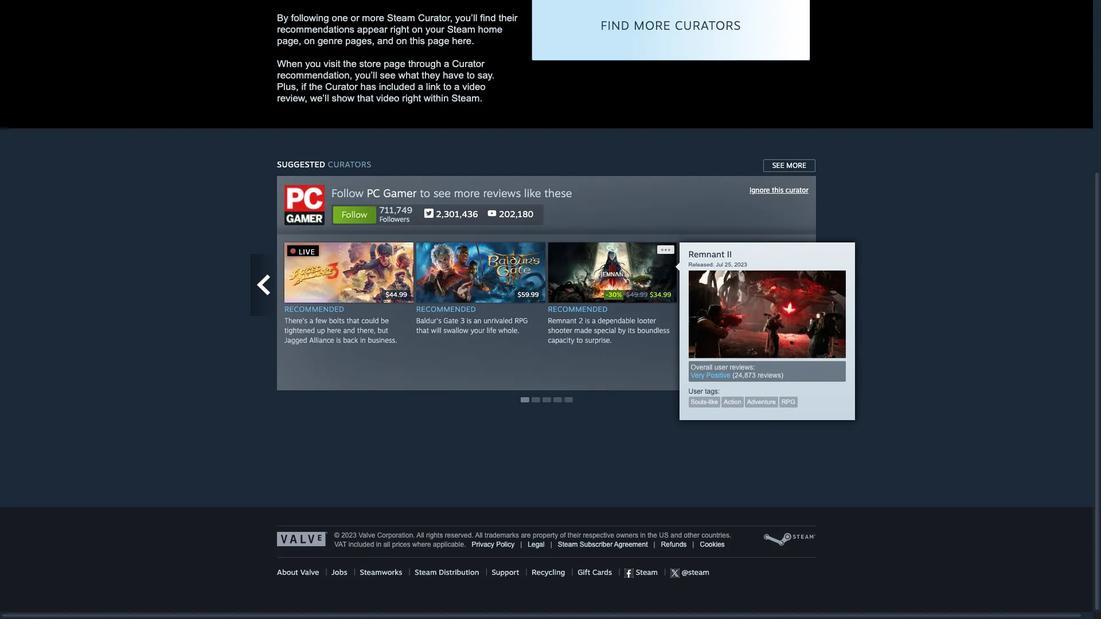Task type: locate. For each thing, give the bounding box(es) containing it.
back down there,
[[343, 336, 358, 345]]

1 vertical spatial of
[[560, 532, 566, 540]]

1 vertical spatial curator
[[325, 81, 358, 92]]

see inside when you visit the store page through a curator recommendation, you'll see what they have to say. plus, if the curator has included a link to a video review, we'll show that video right within steam.
[[380, 70, 396, 81]]

you'll up has
[[355, 70, 377, 81]]

of inside 'recommended with bumping tunes and y2k inspirations, bomb rush cyberfunk reminds us that, sometimes, looking back can be a way of moving forward.'
[[741, 346, 748, 354]]

2 horizontal spatial is
[[585, 317, 590, 325]]

refunds
[[661, 541, 687, 549]]

tags:
[[705, 388, 720, 396]]

1 vertical spatial see
[[434, 186, 451, 200]]

valve left corporation.
[[359, 532, 375, 540]]

1 vertical spatial in
[[641, 532, 646, 540]]

1 horizontal spatial page
[[428, 36, 450, 46]]

jobs link
[[332, 568, 348, 577]]

legal link
[[528, 541, 545, 549]]

0 horizontal spatial more
[[362, 13, 385, 24]]

0 horizontal spatial video
[[376, 93, 400, 104]]

here
[[327, 326, 341, 335]]

recommended up 2
[[548, 305, 608, 314]]

1 vertical spatial included
[[349, 541, 374, 549]]

the down recommendation,
[[309, 81, 323, 92]]

corporation.
[[377, 532, 415, 540]]

steam down where
[[415, 568, 437, 577]]

rpg inside the user tags: souls-like action adventure rpg
[[782, 399, 796, 406]]

appear
[[357, 24, 388, 35]]

this up through at the left of page
[[410, 36, 425, 46]]

subscriber
[[580, 541, 613, 549]]

more inside by following one or more steam curator, you'll find their recommendations appear right on your steam home page, on genre pages, and on this page here.
[[362, 13, 385, 24]]

to down have
[[444, 81, 452, 92]]

1 horizontal spatial you'll
[[456, 13, 478, 24]]

see
[[380, 70, 396, 81], [434, 186, 451, 200]]

remnant up released: on the top of the page
[[689, 249, 725, 260]]

reviews
[[483, 186, 521, 200]]

like
[[524, 186, 541, 200], [709, 399, 719, 406]]

2023 right ©
[[342, 532, 357, 540]]

1 horizontal spatial more
[[787, 161, 807, 170]]

| down are
[[521, 541, 522, 549]]

all
[[384, 541, 390, 549]]

1 horizontal spatial your
[[471, 326, 485, 335]]

0 vertical spatial rpg
[[515, 317, 528, 325]]

2023 right 25,
[[735, 262, 748, 268]]

more right "see"
[[787, 161, 807, 170]]

business.
[[368, 336, 397, 345]]

0 horizontal spatial curator
[[325, 81, 358, 92]]

| left jobs link
[[326, 568, 327, 577]]

that
[[357, 93, 374, 104], [347, 317, 360, 325], [416, 326, 429, 335]]

gift cards link
[[578, 568, 612, 577]]

$39.99 link
[[680, 243, 809, 303]]

owners
[[617, 532, 639, 540]]

steam down agreement
[[634, 568, 658, 577]]

1 vertical spatial your
[[471, 326, 485, 335]]

1 horizontal spatial like
[[709, 399, 719, 406]]

of right way
[[741, 346, 748, 354]]

recommended for recommended with bumping tunes and y2k inspirations, bomb rush cyberfunk reminds us that, sometimes, looking back can be a way of moving forward.
[[680, 305, 740, 314]]

2,301,436
[[434, 209, 478, 220]]

0 horizontal spatial page
[[384, 59, 406, 69]]

1 vertical spatial like
[[709, 399, 719, 406]]

1 horizontal spatial included
[[379, 81, 415, 92]]

0 vertical spatial in
[[360, 336, 366, 345]]

0 horizontal spatial more
[[634, 18, 671, 33]]

to inside recommended remnant 2 is a dependable looter shooter made special by its boundless capacity to surprise.
[[577, 336, 583, 345]]

curator
[[786, 186, 809, 195]]

included down the what
[[379, 81, 415, 92]]

special
[[594, 326, 616, 335]]

a down that,
[[721, 346, 724, 354]]

cyberfunk
[[759, 326, 791, 335]]

0 vertical spatial more
[[362, 13, 385, 24]]

is right 2
[[585, 317, 590, 325]]

0 vertical spatial page
[[428, 36, 450, 46]]

page up the what
[[384, 59, 406, 69]]

remnant up shooter
[[548, 317, 577, 325]]

see left the what
[[380, 70, 396, 81]]

0 vertical spatial included
[[379, 81, 415, 92]]

way
[[726, 346, 739, 354]]

1 horizontal spatial valve software image
[[764, 533, 817, 547]]

2
[[579, 317, 583, 325]]

rpg right the adventure
[[782, 399, 796, 406]]

more up 2,301,436
[[454, 186, 480, 200]]

0 horizontal spatial their
[[499, 13, 518, 24]]

steam down property
[[558, 541, 578, 549]]

1 horizontal spatial 2023
[[735, 262, 748, 268]]

included
[[379, 81, 415, 92], [349, 541, 374, 549]]

0 vertical spatial like
[[524, 186, 541, 200]]

2 all from the left
[[475, 532, 483, 540]]

@steam link
[[671, 568, 710, 578]]

2 vertical spatial in
[[376, 541, 382, 549]]

all up where
[[417, 532, 424, 540]]

like down tags:
[[709, 399, 719, 406]]

0 vertical spatial follow
[[332, 186, 364, 200]]

0 vertical spatial be
[[381, 317, 389, 325]]

back down reminds
[[680, 346, 695, 354]]

home
[[478, 24, 503, 35]]

on up the what
[[396, 36, 407, 46]]

in up agreement
[[641, 532, 646, 540]]

is right 3
[[467, 317, 472, 325]]

that down baldur's
[[416, 326, 429, 335]]

| right jobs link
[[354, 568, 356, 577]]

gamer
[[383, 186, 417, 200]]

video down has
[[376, 93, 400, 104]]

recommended up few
[[285, 305, 344, 314]]

1 horizontal spatial remnant
[[689, 249, 725, 260]]

more inside "link"
[[787, 161, 807, 170]]

the inside © 2023 valve corporation.  all rights reserved.  all trademarks are property of their respective owners in the us and other countries. vat included in all prices where applicable. privacy policy | legal | steam subscriber agreement | refunds | cookies
[[648, 532, 658, 540]]

the
[[343, 59, 357, 69], [309, 81, 323, 92], [648, 532, 658, 540]]

curators
[[675, 18, 742, 33]]

1 horizontal spatial is
[[467, 317, 472, 325]]

trademarks
[[485, 532, 519, 540]]

unrivaled
[[484, 317, 513, 325]]

2023 inside © 2023 valve corporation.  all rights reserved.  all trademarks are property of their respective owners in the us and other countries. vat included in all prices where applicable. privacy policy | legal | steam subscriber agreement | refunds | cookies
[[342, 532, 357, 540]]

1 vertical spatial be
[[710, 346, 719, 354]]

0 vertical spatial your
[[426, 24, 445, 35]]

0 vertical spatial the
[[343, 59, 357, 69]]

0 vertical spatial right
[[390, 24, 409, 35]]

on down recommendations
[[304, 36, 315, 46]]

1 horizontal spatial rpg
[[782, 399, 796, 406]]

2 vertical spatial the
[[648, 532, 658, 540]]

1 vertical spatial that
[[347, 317, 360, 325]]

their inside by following one or more steam curator, you'll find their recommendations appear right on your steam home page, on genre pages, and on this page here.
[[499, 13, 518, 24]]

1 vertical spatial back
[[680, 346, 695, 354]]

follow up follow link
[[332, 186, 364, 200]]

to
[[467, 70, 475, 81], [444, 81, 452, 92], [420, 186, 430, 200], [577, 336, 583, 345]]

their right find
[[499, 13, 518, 24]]

0 horizontal spatial of
[[560, 532, 566, 540]]

0 horizontal spatial remnant
[[548, 317, 577, 325]]

0 horizontal spatial valve software image
[[277, 533, 328, 547]]

1 horizontal spatial see
[[434, 186, 451, 200]]

within
[[424, 93, 449, 104]]

there's
[[285, 317, 308, 325]]

you'll inside by following one or more steam curator, you'll find their recommendations appear right on your steam home page, on genre pages, and on this page here.
[[456, 13, 478, 24]]

its
[[628, 326, 636, 335]]

recommendation,
[[277, 70, 353, 81]]

to left say.
[[467, 70, 475, 81]]

included right vat
[[349, 541, 374, 549]]

y2k
[[761, 317, 774, 325]]

there,
[[357, 326, 376, 335]]

more right find
[[634, 18, 671, 33]]

prices
[[392, 541, 411, 549]]

what
[[399, 70, 419, 81]]

$59.99 link
[[416, 243, 548, 303]]

be up but at the left of page
[[381, 317, 389, 325]]

a right 2
[[592, 317, 596, 325]]

202,180
[[497, 209, 534, 220]]

0 horizontal spatial included
[[349, 541, 374, 549]]

countries.
[[702, 532, 732, 540]]

0 horizontal spatial 2023
[[342, 532, 357, 540]]

included inside when you visit the store page through a curator recommendation, you'll see what they have to say. plus, if the curator has included a link to a video review, we'll show that video right within steam.
[[379, 81, 415, 92]]

0 vertical spatial more
[[634, 18, 671, 33]]

0 vertical spatial you'll
[[456, 13, 478, 24]]

more up appear
[[362, 13, 385, 24]]

follow for follow pc gamer to see more reviews like these
[[332, 186, 364, 200]]

ignore
[[750, 186, 770, 195]]

and inside by following one or more steam curator, you'll find their recommendations appear right on your steam home page, on genre pages, and on this page here.
[[377, 36, 394, 46]]

that inside recommended baldur's gate 3 is an unrivaled rpg that will swallow your life whole.
[[416, 326, 429, 335]]

recommended up the gate
[[416, 305, 476, 314]]

0 horizontal spatial you'll
[[355, 70, 377, 81]]

0 vertical spatial remnant
[[689, 249, 725, 260]]

see up 2,301,436
[[434, 186, 451, 200]]

swallow
[[444, 326, 469, 335]]

0 vertical spatial curator
[[452, 59, 485, 69]]

and up refunds
[[671, 532, 682, 540]]

25,
[[725, 262, 733, 268]]

0 vertical spatial see
[[380, 70, 396, 81]]

recommended inside recommended baldur's gate 3 is an unrivaled rpg that will swallow your life whole.
[[416, 305, 476, 314]]

1 horizontal spatial valve
[[359, 532, 375, 540]]

their
[[499, 13, 518, 24], [568, 532, 581, 540]]

where
[[413, 541, 431, 549]]

a left few
[[310, 317, 314, 325]]

curators
[[328, 160, 372, 169]]

included inside © 2023 valve corporation.  all rights reserved.  all trademarks are property of their respective owners in the us and other countries. vat included in all prices where applicable. privacy policy | legal | steam subscriber agreement | refunds | cookies
[[349, 541, 374, 549]]

0 horizontal spatial your
[[426, 24, 445, 35]]

and up rush
[[747, 317, 759, 325]]

0 vertical spatial their
[[499, 13, 518, 24]]

1 horizontal spatial of
[[741, 346, 748, 354]]

recommended for recommended remnant 2 is a dependable looter shooter made special by its boundless capacity to surprise.
[[548, 305, 608, 314]]

reminds
[[680, 336, 705, 345]]

in
[[360, 336, 366, 345], [641, 532, 646, 540], [376, 541, 382, 549]]

is inside recommended remnant 2 is a dependable looter shooter made special by its boundless capacity to surprise.
[[585, 317, 590, 325]]

2 horizontal spatial the
[[648, 532, 658, 540]]

2 horizontal spatial in
[[641, 532, 646, 540]]

is down here
[[336, 336, 341, 345]]

ii
[[727, 249, 732, 260]]

steam inside © 2023 valve corporation.  all rights reserved.  all trademarks are property of their respective owners in the us and other countries. vat included in all prices where applicable. privacy policy | legal | steam subscriber agreement | refunds | cookies
[[558, 541, 578, 549]]

included for has
[[379, 81, 415, 92]]

this
[[410, 36, 425, 46], [772, 186, 784, 195]]

recommended remnant 2 is a dependable looter shooter made special by its boundless capacity to surprise.
[[548, 305, 670, 345]]

a
[[444, 59, 450, 69], [418, 81, 424, 92], [454, 81, 460, 92], [310, 317, 314, 325], [592, 317, 596, 325], [721, 346, 724, 354]]

0 vertical spatial 2023
[[735, 262, 748, 268]]

0 horizontal spatial in
[[360, 336, 366, 345]]

0 horizontal spatial the
[[309, 81, 323, 92]]

right inside when you visit the store page through a curator recommendation, you'll see what they have to say. plus, if the curator has included a link to a video review, we'll show that video right within steam.
[[402, 93, 421, 104]]

1 horizontal spatial in
[[376, 541, 382, 549]]

| right steamworks link
[[409, 568, 411, 577]]

0 horizontal spatial back
[[343, 336, 358, 345]]

1 vertical spatial the
[[309, 81, 323, 92]]

and down appear
[[377, 36, 394, 46]]

valve software image
[[277, 533, 328, 547], [764, 533, 817, 547]]

in left all
[[376, 541, 382, 549]]

us
[[707, 336, 715, 345]]

they
[[422, 70, 440, 81]]

be down us
[[710, 346, 719, 354]]

could
[[362, 317, 379, 325]]

follow down 'pc'
[[342, 209, 368, 220]]

show
[[332, 93, 355, 104]]

2 recommended from the left
[[416, 305, 476, 314]]

right down the what
[[402, 93, 421, 104]]

your down curator,
[[426, 24, 445, 35]]

1 vertical spatial their
[[568, 532, 581, 540]]

to down made
[[577, 336, 583, 345]]

curator up show
[[325, 81, 358, 92]]

pages,
[[345, 36, 375, 46]]

support link
[[492, 568, 519, 577]]

their up subscriber
[[568, 532, 581, 540]]

recommended inside recommended remnant 2 is a dependable looter shooter made special by its boundless capacity to surprise.
[[548, 305, 608, 314]]

in down there,
[[360, 336, 366, 345]]

their inside © 2023 valve corporation.  all rights reserved.  all trademarks are property of their respective owners in the us and other countries. vat included in all prices where applicable. privacy policy | legal | steam subscriber agreement | refunds | cookies
[[568, 532, 581, 540]]

privacy
[[472, 541, 495, 549]]

1 horizontal spatial back
[[680, 346, 695, 354]]

a left link
[[418, 81, 424, 92]]

capacity
[[548, 336, 575, 345]]

right right appear
[[390, 24, 409, 35]]

that down has
[[357, 93, 374, 104]]

0 vertical spatial valve
[[359, 532, 375, 540]]

| down other
[[693, 541, 695, 549]]

recommended inside recommended there's a few bolts that could be tightened up here and there, but jagged alliance is back in business.
[[285, 305, 344, 314]]

1 horizontal spatial their
[[568, 532, 581, 540]]

1 horizontal spatial be
[[710, 346, 719, 354]]

your inside recommended baldur's gate 3 is an unrivaled rpg that will swallow your life whole.
[[471, 326, 485, 335]]

0 vertical spatial this
[[410, 36, 425, 46]]

1 vertical spatial rpg
[[782, 399, 796, 406]]

like left these
[[524, 186, 541, 200]]

a down have
[[454, 81, 460, 92]]

@steam
[[680, 568, 710, 577]]

recommended up bumping
[[680, 305, 740, 314]]

1 vertical spatial page
[[384, 59, 406, 69]]

1 horizontal spatial curator
[[452, 59, 485, 69]]

2 vertical spatial that
[[416, 326, 429, 335]]

2023 inside remnant ii released: jul 25, 2023
[[735, 262, 748, 268]]

here.
[[452, 36, 475, 46]]

0 horizontal spatial be
[[381, 317, 389, 325]]

page down curator,
[[428, 36, 450, 46]]

surprise.
[[585, 336, 612, 345]]

visit
[[324, 59, 341, 69]]

you'll left find
[[456, 13, 478, 24]]

1 vertical spatial 2023
[[342, 532, 357, 540]]

1 horizontal spatial more
[[454, 186, 480, 200]]

0 vertical spatial video
[[463, 81, 486, 92]]

0 horizontal spatial see
[[380, 70, 396, 81]]

user
[[689, 388, 703, 396]]

store
[[360, 59, 381, 69]]

0 horizontal spatial valve
[[300, 568, 319, 577]]

in inside recommended there's a few bolts that could be tightened up here and there, but jagged alliance is back in business.
[[360, 336, 366, 345]]

reserved.
[[445, 532, 474, 540]]

the right the visit
[[343, 59, 357, 69]]

all up the privacy
[[475, 532, 483, 540]]

rpg up whole.
[[515, 317, 528, 325]]

your down 'an'
[[471, 326, 485, 335]]

video up steam.
[[463, 81, 486, 92]]

0 vertical spatial that
[[357, 93, 374, 104]]

the left us
[[648, 532, 658, 540]]

on down curator,
[[412, 24, 423, 35]]

respective
[[583, 532, 615, 540]]

this inside by following one or more steam curator, you'll find their recommendations appear right on your steam home page, on genre pages, and on this page here.
[[410, 36, 425, 46]]

and right here
[[343, 326, 355, 335]]

0 horizontal spatial all
[[417, 532, 424, 540]]

and inside © 2023 valve corporation.  all rights reserved.  all trademarks are property of their respective owners in the us and other countries. vat included in all prices where applicable. privacy policy | legal | steam subscriber agreement | refunds | cookies
[[671, 532, 682, 540]]

1 vertical spatial follow
[[342, 209, 368, 220]]

valve right about
[[300, 568, 319, 577]]

of right property
[[560, 532, 566, 540]]

you
[[305, 59, 321, 69]]

3 recommended from the left
[[548, 305, 608, 314]]

that right bolts
[[347, 317, 360, 325]]

boundless
[[638, 326, 670, 335]]

curator,
[[418, 13, 453, 24]]

recommended inside 'recommended with bumping tunes and y2k inspirations, bomb rush cyberfunk reminds us that, sometimes, looking back can be a way of moving forward.'
[[680, 305, 740, 314]]

jobs
[[332, 568, 348, 577]]

refunds link
[[661, 541, 687, 549]]

user
[[715, 364, 728, 372]]

1 horizontal spatial all
[[475, 532, 483, 540]]

1 vertical spatial more
[[787, 161, 807, 170]]

this right ignore
[[772, 186, 784, 195]]

recommended with bumping tunes and y2k inspirations, bomb rush cyberfunk reminds us that, sometimes, looking back can be a way of moving forward.
[[680, 305, 801, 354]]

follow for follow
[[342, 209, 368, 220]]

is
[[467, 317, 472, 325], [585, 317, 590, 325], [336, 336, 341, 345]]

of inside © 2023 valve corporation.  all rights reserved.  all trademarks are property of their respective owners in the us and other countries. vat included in all prices where applicable. privacy policy | legal | steam subscriber agreement | refunds | cookies
[[560, 532, 566, 540]]

has
[[361, 81, 376, 92]]

0 horizontal spatial this
[[410, 36, 425, 46]]

0 horizontal spatial is
[[336, 336, 341, 345]]

0 horizontal spatial rpg
[[515, 317, 528, 325]]

action
[[724, 399, 742, 406]]

4 recommended from the left
[[680, 305, 740, 314]]

$59.99
[[518, 291, 539, 299]]

| down refunds
[[658, 568, 671, 577]]

your inside by following one or more steam curator, you'll find their recommendations appear right on your steam home page, on genre pages, and on this page here.
[[426, 24, 445, 35]]

1 recommended from the left
[[285, 305, 344, 314]]

1 vertical spatial you'll
[[355, 70, 377, 81]]

curator up have
[[452, 59, 485, 69]]



Task type: vqa. For each thing, say whether or not it's contained in the screenshot.
'casual'
no



Task type: describe. For each thing, give the bounding box(es) containing it.
| right cards
[[619, 568, 621, 577]]

alliance
[[309, 336, 334, 345]]

more for find
[[634, 18, 671, 33]]

by
[[277, 13, 289, 24]]

we'll
[[310, 93, 329, 104]]

sometimes,
[[733, 336, 770, 345]]

agreement
[[614, 541, 648, 549]]

recycling
[[532, 568, 565, 577]]

very
[[691, 372, 705, 380]]

© 2023 valve corporation.  all rights reserved.  all trademarks are property of their respective owners in the us and other countries. vat included in all prices where applicable. privacy policy | legal | steam subscriber agreement | refunds | cookies
[[335, 532, 732, 549]]

overall
[[691, 364, 713, 372]]

find more curators
[[601, 18, 742, 33]]

remnant ii released: jul 25, 2023
[[689, 249, 748, 268]]

included for vat
[[349, 541, 374, 549]]

jagged
[[285, 336, 307, 345]]

moving
[[750, 346, 773, 354]]

that,
[[717, 336, 731, 345]]

review,
[[277, 93, 308, 104]]

find
[[480, 13, 496, 24]]

about valve link
[[277, 568, 319, 577]]

these
[[545, 186, 572, 200]]

back inside recommended there's a few bolts that could be tightened up here and there, but jagged alliance is back in business.
[[343, 336, 358, 345]]

ignore this curator
[[750, 186, 809, 195]]

is inside recommended there's a few bolts that could be tightened up here and there, but jagged alliance is back in business.
[[336, 336, 341, 345]]

30%
[[609, 291, 622, 299]]

whole.
[[499, 326, 520, 335]]

steamworks
[[360, 568, 402, 577]]

1 all from the left
[[417, 532, 424, 540]]

by
[[618, 326, 626, 335]]

see
[[773, 161, 785, 170]]

applicable.
[[433, 541, 466, 549]]

bomb
[[720, 326, 739, 335]]

followers
[[380, 215, 410, 224]]

-
[[606, 291, 609, 299]]

plus,
[[277, 81, 299, 92]]

overall user reviews: very positive (24,873 reviews)
[[691, 364, 784, 380]]

bolts
[[329, 317, 345, 325]]

1 vertical spatial more
[[454, 186, 480, 200]]

$34.99
[[650, 291, 672, 299]]

and inside recommended there's a few bolts that could be tightened up here and there, but jagged alliance is back in business.
[[343, 326, 355, 335]]

$39.99
[[782, 291, 803, 299]]

link
[[426, 81, 441, 92]]

dependable
[[598, 317, 636, 325]]

jul
[[716, 262, 724, 268]]

like inside the user tags: souls-like action adventure rpg
[[709, 399, 719, 406]]

an
[[474, 317, 482, 325]]

more for see
[[787, 161, 807, 170]]

-30% $49.99 $34.99
[[606, 291, 672, 299]]

| down property
[[551, 541, 552, 549]]

recommendations
[[277, 24, 355, 35]]

find more curators link
[[532, 0, 811, 61]]

0 horizontal spatial on
[[304, 36, 315, 46]]

3
[[461, 317, 465, 325]]

privacy policy link
[[472, 541, 515, 549]]

back inside 'recommended with bumping tunes and y2k inspirations, bomb rush cyberfunk reminds us that, sometimes, looking back can be a way of moving forward.'
[[680, 346, 695, 354]]

recycling link
[[532, 568, 565, 577]]

right inside by following one or more steam curator, you'll find their recommendations appear right on your steam home page, on genre pages, and on this page here.
[[390, 24, 409, 35]]

| left refunds
[[654, 541, 656, 549]]

to right gamer
[[420, 186, 430, 200]]

you'll inside when you visit the store page through a curator recommendation, you'll see what they have to say. plus, if the curator has included a link to a video review, we'll show that video right within steam.
[[355, 70, 377, 81]]

released:
[[689, 262, 715, 268]]

cookies link
[[700, 541, 725, 549]]

a up have
[[444, 59, 450, 69]]

a inside recommended there's a few bolts that could be tightened up here and there, but jagged alliance is back in business.
[[310, 317, 314, 325]]

1 horizontal spatial this
[[772, 186, 784, 195]]

see more link
[[763, 159, 817, 173]]

cards
[[593, 568, 612, 577]]

support
[[492, 568, 519, 577]]

baldur's
[[416, 317, 442, 325]]

when
[[277, 59, 303, 69]]

recommended for recommended there's a few bolts that could be tightened up here and there, but jagged alliance is back in business.
[[285, 305, 344, 314]]

| left support
[[486, 568, 488, 577]]

follow link
[[333, 206, 377, 224]]

1 vertical spatial valve
[[300, 568, 319, 577]]

that inside recommended there's a few bolts that could be tightened up here and there, but jagged alliance is back in business.
[[347, 317, 360, 325]]

1 horizontal spatial on
[[396, 36, 407, 46]]

remnant inside recommended remnant 2 is a dependable looter shooter made special by its boundless capacity to surprise.
[[548, 317, 577, 325]]

positive
[[707, 372, 731, 380]]

cookies
[[700, 541, 725, 549]]

recommended there's a few bolts that could be tightened up here and there, but jagged alliance is back in business.
[[285, 305, 397, 345]]

will
[[431, 326, 442, 335]]

follow pc gamer to see more reviews like these
[[332, 186, 572, 200]]

2 horizontal spatial on
[[412, 24, 423, 35]]

or
[[351, 13, 360, 24]]

is inside recommended baldur's gate 3 is an unrivaled rpg that will swallow your life whole.
[[467, 317, 472, 325]]

that inside when you visit the store page through a curator recommendation, you'll see what they have to say. plus, if the curator has included a link to a video review, we'll show that video right within steam.
[[357, 93, 374, 104]]

steam subscriber agreement link
[[558, 541, 648, 549]]

2 valve software image from the left
[[764, 533, 817, 547]]

see more
[[773, 161, 807, 170]]

rush
[[741, 326, 757, 335]]

steam up here.
[[447, 24, 476, 35]]

page inside when you visit the store page through a curator recommendation, you'll see what they have to say. plus, if the curator has included a link to a video review, we'll show that video right within steam.
[[384, 59, 406, 69]]

1 valve software image from the left
[[277, 533, 328, 547]]

other
[[684, 532, 700, 540]]

1 horizontal spatial the
[[343, 59, 357, 69]]

forward.
[[775, 346, 801, 354]]

about valve | jobs | steamworks | steam distribution | support | recycling | gift cards |
[[277, 568, 625, 577]]

and inside 'recommended with bumping tunes and y2k inspirations, bomb rush cyberfunk reminds us that, sometimes, looking back can be a way of moving forward.'
[[747, 317, 759, 325]]

be inside 'recommended with bumping tunes and y2k inspirations, bomb rush cyberfunk reminds us that, sometimes, looking back can be a way of moving forward.'
[[710, 346, 719, 354]]

user tags: souls-like action adventure rpg
[[689, 388, 796, 406]]

a inside recommended remnant 2 is a dependable looter shooter made special by its boundless capacity to surprise.
[[592, 317, 596, 325]]

looter
[[638, 317, 656, 325]]

steam distribution link
[[415, 568, 479, 577]]

gate
[[444, 317, 459, 325]]

life
[[487, 326, 497, 335]]

recommended for recommended baldur's gate 3 is an unrivaled rpg that will swallow your life whole.
[[416, 305, 476, 314]]

vat
[[335, 541, 347, 549]]

but
[[378, 326, 388, 335]]

us
[[659, 532, 669, 540]]

0 horizontal spatial like
[[524, 186, 541, 200]]

1 vertical spatial video
[[376, 93, 400, 104]]

about
[[277, 568, 298, 577]]

bumping
[[697, 317, 725, 325]]

rpg inside recommended baldur's gate 3 is an unrivaled rpg that will swallow your life whole.
[[515, 317, 528, 325]]

valve inside © 2023 valve corporation.  all rights reserved.  all trademarks are property of their respective owners in the us and other countries. vat included in all prices where applicable. privacy policy | legal | steam subscriber agreement | refunds | cookies
[[359, 532, 375, 540]]

shooter
[[548, 326, 573, 335]]

remnant inside remnant ii released: jul 25, 2023
[[689, 249, 725, 260]]

reviews:
[[730, 364, 755, 372]]

| left 'gift'
[[572, 568, 574, 577]]

page inside by following one or more steam curator, you'll find their recommendations appear right on your steam home page, on genre pages, and on this page here.
[[428, 36, 450, 46]]

1 horizontal spatial video
[[463, 81, 486, 92]]

made
[[575, 326, 592, 335]]

be inside recommended there's a few bolts that could be tightened up here and there, but jagged alliance is back in business.
[[381, 317, 389, 325]]

have
[[443, 70, 464, 81]]

a inside 'recommended with bumping tunes and y2k inspirations, bomb rush cyberfunk reminds us that, sometimes, looking back can be a way of moving forward.'
[[721, 346, 724, 354]]

property
[[533, 532, 558, 540]]

| right support
[[526, 568, 528, 577]]

steam up appear
[[387, 13, 415, 24]]



